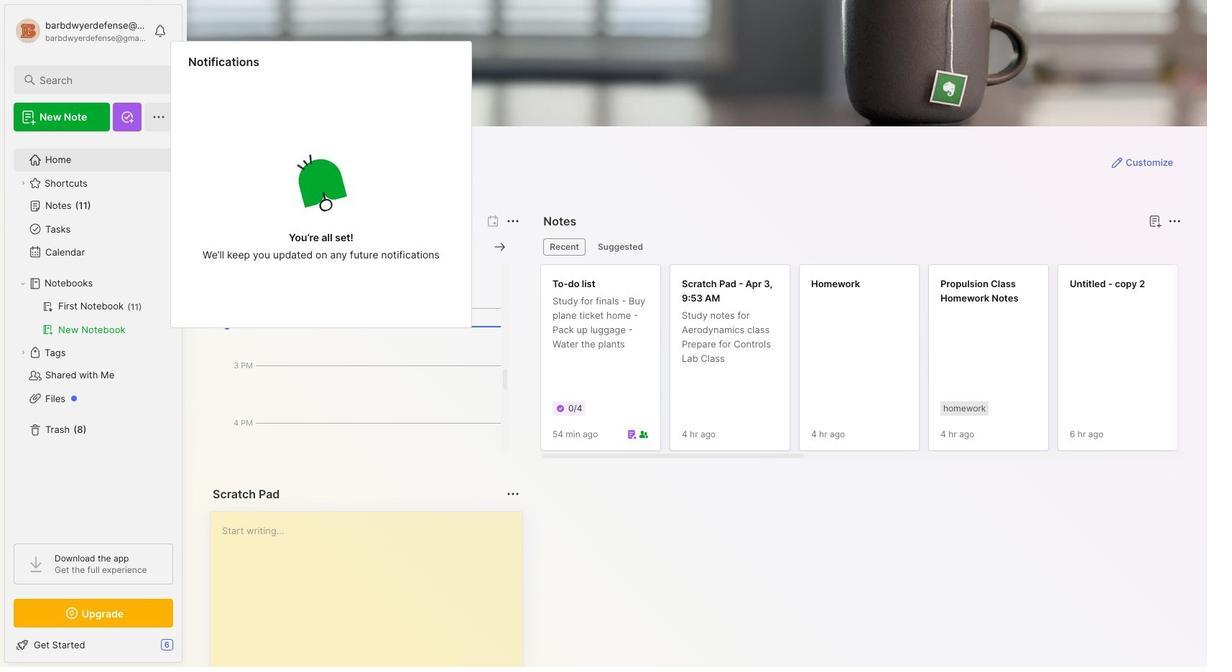 Task type: describe. For each thing, give the bounding box(es) containing it.
expand tags image
[[19, 349, 27, 357]]

Account field
[[14, 17, 147, 45]]

none search field inside main element
[[40, 71, 160, 88]]

click to collapse image
[[182, 641, 192, 658]]

Start writing… text field
[[222, 513, 522, 668]]

more actions image
[[1167, 213, 1184, 230]]

Search text field
[[40, 73, 160, 87]]

2 tab from the left
[[592, 239, 650, 256]]



Task type: locate. For each thing, give the bounding box(es) containing it.
tree inside main element
[[5, 140, 182, 531]]

more actions image
[[505, 213, 522, 230], [505, 486, 522, 503]]

1 more actions image from the top
[[505, 213, 522, 230]]

expand notebooks image
[[19, 280, 27, 288]]

group
[[14, 295, 173, 341]]

tree
[[5, 140, 182, 531]]

More actions field
[[503, 211, 524, 231], [1165, 211, 1185, 231], [503, 484, 524, 505]]

row group
[[541, 265, 1208, 460]]

None search field
[[40, 71, 160, 88]]

1 vertical spatial more actions image
[[505, 486, 522, 503]]

0 vertical spatial more actions image
[[505, 213, 522, 230]]

tab
[[544, 239, 586, 256], [592, 239, 650, 256]]

1 horizontal spatial tab
[[592, 239, 650, 256]]

1 tab from the left
[[544, 239, 586, 256]]

main element
[[0, 0, 187, 668]]

Help and Learning task checklist field
[[5, 634, 182, 657]]

tab list
[[544, 239, 1180, 256]]

group inside main element
[[14, 295, 173, 341]]

2 more actions image from the top
[[505, 486, 522, 503]]

0 horizontal spatial tab
[[544, 239, 586, 256]]



Task type: vqa. For each thing, say whether or not it's contained in the screenshot.
'On' in Note Window element
no



